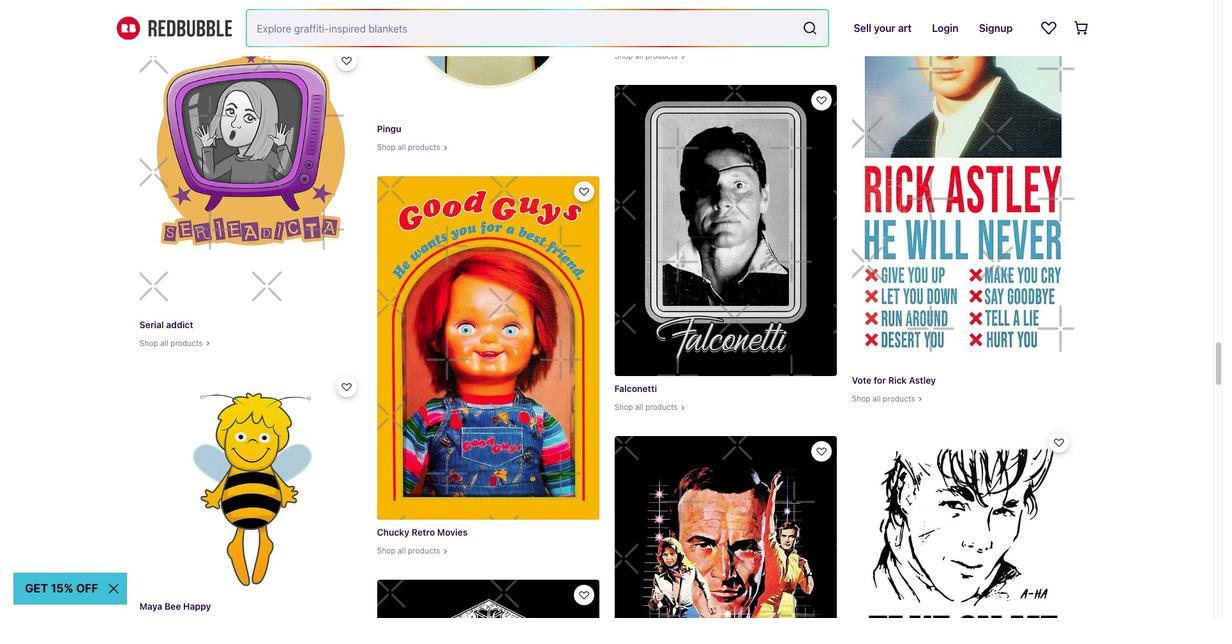Task type: vqa. For each thing, say whether or not it's contained in the screenshot.
for
yes



Task type: describe. For each thing, give the bounding box(es) containing it.
shop inside the shop all products link
[[140, 12, 158, 21]]

shop all products for pingu
[[377, 143, 440, 152]]

movies
[[437, 527, 468, 538]]

pingu
[[377, 123, 402, 134]]

products for pingu
[[408, 143, 440, 152]]

shop all products for chucky retro movies
[[377, 546, 440, 556]]

i
[[615, 32, 617, 43]]

rick
[[889, 375, 907, 385]]

shop all products link
[[140, 0, 362, 30]]

for
[[874, 375, 886, 385]]

shop all products for serial addict
[[140, 338, 203, 348]]

all for i am vaccinated
[[635, 51, 644, 61]]

Search term search field
[[247, 10, 798, 46]]

am
[[620, 32, 633, 43]]

happy
[[183, 601, 211, 612]]

bee
[[165, 601, 181, 612]]

shop all products for i am vaccinated
[[615, 51, 678, 61]]

shop for i am vaccinated
[[615, 51, 633, 61]]

vote
[[852, 375, 872, 385]]

shop for chucky retro movies
[[377, 546, 396, 556]]

all for vote for rick astley
[[873, 394, 881, 403]]

maya bee happy
[[140, 601, 211, 612]]

products for falconetti
[[646, 402, 678, 412]]

vote for rick astley
[[852, 375, 936, 385]]

serial addict
[[140, 319, 193, 330]]

shop for falconetti
[[615, 402, 633, 412]]

addict
[[166, 319, 193, 330]]



Task type: locate. For each thing, give the bounding box(es) containing it.
products for i am vaccinated
[[646, 51, 678, 61]]

vaccinated
[[635, 32, 682, 43]]

shop
[[140, 12, 158, 21], [615, 51, 633, 61], [377, 143, 396, 152], [140, 338, 158, 348], [852, 394, 871, 403], [615, 402, 633, 412], [377, 546, 396, 556]]

shop for serial addict
[[140, 338, 158, 348]]

serial
[[140, 319, 164, 330]]

chucky
[[377, 527, 410, 538]]

shop all products for vote for rick astley
[[852, 394, 916, 403]]

astley
[[909, 375, 936, 385]]

retro
[[412, 527, 435, 538]]

maya bee happy link
[[140, 372, 362, 618]]

None field
[[247, 10, 829, 46]]

all for falconetti
[[635, 402, 644, 412]]

shop all products
[[140, 12, 203, 21], [615, 51, 678, 61], [377, 143, 440, 152], [140, 338, 203, 348], [852, 394, 916, 403], [615, 402, 678, 412], [377, 546, 440, 556]]

all
[[160, 12, 168, 21], [635, 51, 644, 61], [398, 143, 406, 152], [160, 338, 168, 348], [873, 394, 881, 403], [635, 402, 644, 412], [398, 546, 406, 556]]

i am vaccinated
[[615, 32, 682, 43]]

shop for pingu
[[377, 143, 396, 152]]

redbubble logo image
[[117, 16, 232, 40]]

products for chucky retro movies
[[408, 546, 440, 556]]

shop all products for falconetti
[[615, 402, 678, 412]]

maya
[[140, 601, 162, 612]]

products
[[171, 12, 203, 21], [646, 51, 678, 61], [408, 143, 440, 152], [171, 338, 203, 348], [883, 394, 916, 403], [646, 402, 678, 412], [408, 546, 440, 556]]

products for vote for rick astley
[[883, 394, 916, 403]]

products for serial addict
[[171, 338, 203, 348]]

all for serial addict
[[160, 338, 168, 348]]

all for pingu
[[398, 143, 406, 152]]

chucky retro movies
[[377, 527, 468, 538]]

shop for vote for rick astley
[[852, 394, 871, 403]]

all for chucky retro movies
[[398, 546, 406, 556]]

falconetti
[[615, 383, 657, 394]]



